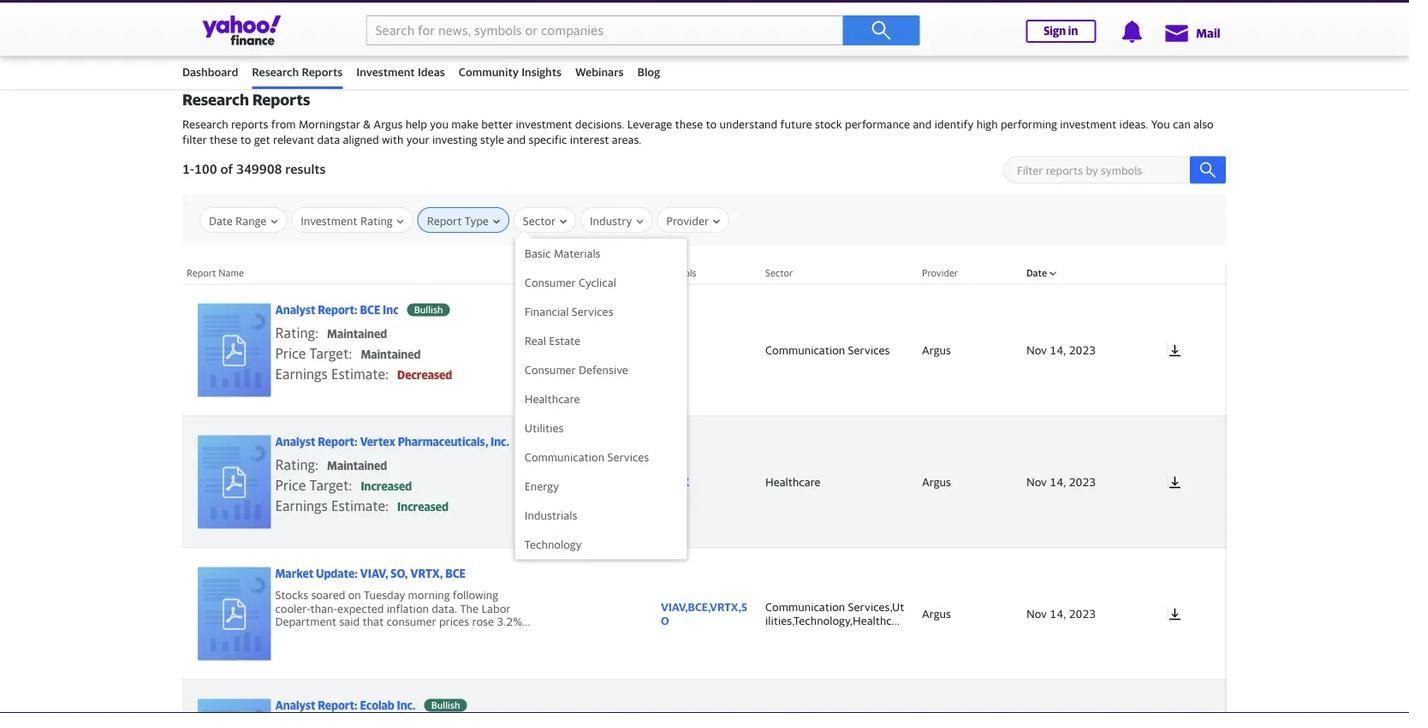 Task type: describe. For each thing, give the bounding box(es) containing it.
1 horizontal spatial communication services
[[765, 343, 890, 357]]

maintained for rating : maintained price target: maintained earnings estimate: decreased
[[327, 327, 387, 341]]

russell
[[686, 14, 722, 27]]

argus for communication services,ut ilities,technology,healthcar e
[[922, 607, 951, 620]]

rating : maintained price target: increased earnings estimate: increased
[[275, 457, 449, 514]]

target: for rating : maintained price target: maintained earnings estimate: decreased
[[310, 345, 352, 362]]

100
[[194, 161, 217, 176]]

understand
[[720, 118, 777, 131]]

report
[[187, 268, 216, 279]]

utilities button
[[515, 414, 687, 443]]

sign
[[1044, 24, 1066, 38]]

report type button
[[427, 208, 500, 234]]

provider element for healthcare
[[914, 416, 1018, 548]]

utilities
[[525, 421, 564, 435]]

gold link
[[1022, 14, 1046, 27]]

basic materials
[[525, 247, 601, 260]]

results
[[285, 161, 326, 176]]

notifications image
[[1121, 21, 1143, 43]]

nov 14, 2023 for rating : maintained price target: maintained earnings estimate: decreased
[[1027, 343, 1096, 356]]

nasdaq link
[[518, 14, 557, 27]]

vrtx link
[[661, 475, 748, 489]]

3 nov from the top
[[1027, 607, 1047, 620]]

maintained for rating : maintained price target: increased earnings estimate: increased
[[327, 459, 387, 472]]

sign in link
[[1026, 20, 1096, 43]]

you
[[430, 118, 449, 131]]

news
[[524, 30, 552, 43]]

help
[[406, 118, 427, 131]]

relevant
[[273, 133, 314, 146]]

provider element for communication services
[[914, 284, 1018, 416]]

leverage
[[627, 118, 672, 131]]

provider
[[666, 214, 709, 227]]

communication services,ut ilities,technology,healthcar e
[[765, 600, 905, 640]]

investment ideas
[[356, 65, 445, 78]]

dashboard
[[182, 65, 238, 78]]

defensive
[[579, 363, 628, 376]]

next image
[[1205, 24, 1230, 50]]

yahoo finance invest
[[860, 30, 970, 43]]

ecolab
[[360, 699, 394, 712]]

russell 2000
[[686, 14, 752, 27]]

finance for yahoo finance plus
[[674, 30, 715, 43]]

date range
[[209, 214, 266, 227]]

0 horizontal spatial to
[[240, 133, 251, 146]]

analyst for rating : maintained price target: maintained earnings estimate: decreased
[[275, 303, 316, 317]]

viav,bce,vrtx,s o link
[[661, 600, 748, 627]]

symbols element for analyst report: ecolab inc. image
[[652, 680, 757, 713]]

navigation containing finance home
[[0, 15, 1409, 89]]

investment
[[356, 65, 415, 78]]

0 vertical spatial research
[[252, 65, 299, 78]]

update:
[[316, 567, 358, 580]]

services for "financial services" button
[[572, 305, 613, 318]]

webinars
[[575, 65, 624, 78]]

crude oil
[[854, 14, 902, 27]]

analyst report: vertex pharmaceuticals, inc. image
[[198, 435, 271, 529]]

type
[[465, 214, 489, 227]]

earnings for rating : maintained price target: maintained earnings estimate: decreased
[[275, 366, 328, 382]]

: for rating : maintained price target: maintained earnings estimate: decreased
[[315, 325, 319, 341]]

argus for communication services
[[922, 343, 951, 356]]

1 vertical spatial healthcare
[[765, 475, 821, 488]]

Filter reports by symbols text field
[[1003, 156, 1217, 184]]

mail
[[1196, 26, 1220, 40]]

3 2023 from the top
[[1069, 607, 1096, 620]]

community insights
[[459, 65, 562, 78]]

dow 30
[[350, 14, 389, 27]]

sector
[[523, 214, 556, 227]]

dow 30 link
[[350, 14, 389, 27]]

sector
[[765, 268, 793, 279]]

get
[[254, 133, 270, 146]]

make
[[451, 118, 479, 131]]

watchlists
[[282, 30, 337, 43]]

3 nov 14, 2023 from the top
[[1027, 607, 1096, 620]]

&
[[363, 118, 371, 131]]

aligned
[[343, 133, 379, 146]]

1 horizontal spatial these
[[675, 118, 703, 131]]

screeners link
[[782, 19, 834, 51]]

gold
[[1022, 14, 1046, 27]]

2 vertical spatial bullish
[[431, 700, 460, 711]]

interest
[[570, 133, 609, 146]]

mail link
[[1164, 17, 1220, 48]]

3 14, from the top
[[1050, 607, 1066, 620]]

analyst report: ecolab inc. image
[[198, 699, 271, 713]]

2023 for rating : maintained price target: increased earnings estimate: increased
[[1069, 475, 1096, 488]]

dow
[[350, 14, 373, 27]]

morningstar
[[299, 118, 360, 131]]

webinars link
[[575, 57, 624, 86]]

rating : maintained price target: maintained earnings estimate: decreased
[[275, 325, 452, 382]]

markets
[[455, 30, 498, 43]]

market update: viav, so, vrtx, bce
[[275, 567, 466, 580]]

communication services inside button
[[525, 450, 649, 464]]

sector button
[[523, 208, 567, 234]]

market update: viav, so, vrtx, bce button
[[187, 557, 572, 671]]

dashboard link
[[182, 57, 238, 86]]

0 horizontal spatial inc.
[[397, 699, 416, 712]]

services,ut
[[848, 600, 905, 614]]

o
[[661, 614, 669, 627]]

1 horizontal spatial to
[[706, 118, 717, 131]]

communication for provider element corresponding to communication services,ut ilities,technology,healthcar e
[[765, 600, 845, 614]]

crude
[[854, 14, 885, 27]]

financial services button
[[515, 297, 687, 326]]

3 report: from the top
[[318, 699, 358, 712]]

community
[[459, 65, 519, 78]]

investment rating
[[301, 214, 393, 227]]

report
[[427, 214, 462, 227]]

real
[[525, 334, 546, 347]]

rating for rating : maintained price target: increased earnings estimate: increased
[[275, 457, 315, 473]]

30
[[375, 14, 389, 27]]

s&p 500
[[182, 14, 226, 27]]

real estate button
[[515, 326, 687, 355]]

from
[[271, 118, 296, 131]]

high
[[977, 118, 998, 131]]

14, for rating : maintained price target: maintained earnings estimate: decreased
[[1050, 343, 1066, 356]]

provider
[[922, 268, 958, 279]]

yahoo finance plus
[[639, 30, 739, 43]]

rating for rating : maintained price target: maintained earnings estimate: decreased
[[275, 325, 315, 341]]

try the new yahoo finance image
[[1026, 23, 1220, 47]]

invest
[[938, 30, 970, 43]]

symbols element for analyst report: bce inc 'image'
[[652, 284, 757, 416]]

community insights link
[[459, 57, 562, 86]]

communication inside button
[[525, 450, 605, 464]]

your
[[406, 133, 429, 146]]

sector element
[[757, 680, 914, 713]]

0 vertical spatial research reports
[[252, 65, 343, 78]]

estimate: for rating : maintained price target: maintained earnings estimate: decreased
[[331, 366, 389, 382]]

1 vertical spatial increased
[[397, 500, 449, 514]]

1 vertical spatial search image
[[1199, 161, 1217, 179]]

ideas
[[418, 65, 445, 78]]

sign in
[[1044, 24, 1078, 38]]

blog
[[637, 65, 660, 78]]



Task type: vqa. For each thing, say whether or not it's contained in the screenshot.
The Rating : Maintained Price Target: Maintained
no



Task type: locate. For each thing, give the bounding box(es) containing it.
pharmaceuticals,
[[398, 435, 488, 448]]

1 consumer from the top
[[525, 276, 576, 289]]

healthcare button
[[515, 384, 687, 414]]

2 vertical spatial research
[[182, 118, 228, 131]]

bullish for rating : maintained price target: maintained earnings estimate: decreased
[[414, 304, 443, 315]]

bce inside button
[[445, 567, 466, 580]]

2 nov 14, 2023 from the top
[[1027, 475, 1096, 488]]

financial services
[[525, 305, 613, 318]]

1 vertical spatial :
[[315, 457, 319, 473]]

rating inside rating : maintained price target: maintained earnings estimate: decreased
[[275, 325, 315, 341]]

1 horizontal spatial search image
[[1199, 161, 1217, 179]]

nov 14, 2023 for rating : maintained price target: increased earnings estimate: increased
[[1027, 475, 1096, 488]]

my
[[363, 30, 379, 43]]

: down analyst report: vertex pharmaceuticals, inc.
[[315, 457, 319, 473]]

consumer inside 'button'
[[525, 276, 576, 289]]

estimate: down vertex
[[331, 498, 389, 514]]

0 vertical spatial analyst
[[275, 303, 316, 317]]

500
[[205, 14, 226, 27]]

0 horizontal spatial date
[[209, 214, 233, 227]]

2 2023 from the top
[[1069, 475, 1096, 488]]

3 provider element from the top
[[914, 548, 1018, 680]]

0 vertical spatial 2023
[[1069, 343, 1096, 356]]

finance down s&p 500 link
[[182, 30, 223, 43]]

1 14, from the top
[[1050, 343, 1066, 356]]

2 yahoo from the left
[[860, 30, 893, 43]]

symbols
[[661, 268, 697, 279]]

filter
[[182, 133, 207, 146]]

bullish right "ecolab"
[[431, 700, 460, 711]]

1 analyst from the top
[[275, 303, 316, 317]]

nov 14, 2023
[[1027, 343, 1096, 356], [1027, 475, 1096, 488], [1027, 607, 1096, 620]]

1 vertical spatial 2023
[[1069, 475, 1096, 488]]

1 vertical spatial consumer
[[525, 363, 576, 376]]

yahoo down 'crude oil' link
[[860, 30, 893, 43]]

1 vertical spatial symbols element
[[652, 680, 757, 713]]

1 vertical spatial nov
[[1027, 475, 1047, 488]]

investment up "specific"
[[516, 118, 572, 131]]

3 finance from the left
[[895, 30, 935, 43]]

communication down sector on the top of the page
[[765, 343, 845, 357]]

2 price from the top
[[275, 477, 306, 493]]

1 vertical spatial analyst
[[275, 435, 316, 448]]

: for rating : maintained price target: increased earnings estimate: increased
[[315, 457, 319, 473]]

2 vertical spatial maintained
[[327, 459, 387, 472]]

rating down analyst report: bce inc at the top left of page
[[275, 325, 315, 341]]

navigation
[[0, 15, 1409, 89]]

earnings up market
[[275, 498, 328, 514]]

0 vertical spatial increased
[[361, 480, 412, 493]]

yahoo up blog link
[[639, 30, 672, 43]]

1 nov from the top
[[1027, 343, 1047, 356]]

consumer cyclical button
[[515, 268, 687, 297]]

2 vertical spatial 2023
[[1069, 607, 1096, 620]]

2 14, from the top
[[1050, 475, 1066, 488]]

target: down analyst report: vertex pharmaceuticals, inc.
[[310, 477, 352, 493]]

stock
[[815, 118, 842, 131]]

investment left ideas.
[[1060, 118, 1117, 131]]

cyclical
[[579, 276, 616, 289]]

consumer cyclical
[[525, 276, 616, 289]]

finance for yahoo finance invest
[[895, 30, 935, 43]]

Search for news, symbols or companies text field
[[366, 15, 843, 45]]

investment inside investment rating button
[[301, 214, 358, 227]]

bullish for rating : maintained price target: increased earnings estimate: increased
[[525, 436, 554, 447]]

1 earnings from the top
[[275, 366, 328, 382]]

1 vertical spatial maintained
[[361, 348, 421, 361]]

349908
[[236, 161, 282, 176]]

0 vertical spatial date
[[209, 214, 233, 227]]

symbols element
[[652, 284, 757, 416], [652, 680, 757, 713]]

report: for rating : maintained price target: increased earnings estimate: increased
[[318, 435, 358, 448]]

target: inside rating : maintained price target: maintained earnings estimate: decreased
[[310, 345, 352, 362]]

reports down watchlists
[[302, 65, 343, 78]]

1 vertical spatial rating
[[275, 457, 315, 473]]

1 vertical spatial earnings
[[275, 498, 328, 514]]

consumer down the real estate
[[525, 363, 576, 376]]

yahoo finance plus link
[[639, 19, 756, 55]]

consumer defensive button
[[515, 355, 687, 384]]

crude oil link
[[854, 14, 902, 27]]

: inside rating : maintained price target: increased earnings estimate: increased
[[315, 457, 319, 473]]

industry
[[590, 214, 632, 227]]

estimate: for rating : maintained price target: increased earnings estimate: increased
[[331, 498, 389, 514]]

0 vertical spatial communication
[[765, 343, 845, 357]]

14, for rating : maintained price target: increased earnings estimate: increased
[[1050, 475, 1066, 488]]

1 vertical spatial estimate:
[[331, 498, 389, 514]]

0 vertical spatial :
[[315, 325, 319, 341]]

date for date
[[1027, 268, 1047, 279]]

0 vertical spatial symbols element
[[652, 284, 757, 416]]

communication up ilities,technology,healthcar
[[765, 600, 845, 614]]

2 provider element from the top
[[914, 416, 1018, 548]]

2000
[[724, 14, 752, 27]]

consumer up financial
[[525, 276, 576, 289]]

2 earnings from the top
[[275, 498, 328, 514]]

estimate: inside rating : maintained price target: increased earnings estimate: increased
[[331, 498, 389, 514]]

2 target: from the top
[[310, 477, 352, 493]]

communication services
[[765, 343, 890, 357], [525, 450, 649, 464]]

price inside rating : maintained price target: maintained earnings estimate: decreased
[[275, 345, 306, 362]]

materials
[[554, 247, 601, 260]]

0 vertical spatial search image
[[871, 20, 892, 41]]

0 horizontal spatial yahoo
[[639, 30, 672, 43]]

bullish
[[414, 304, 443, 315], [525, 436, 554, 447], [431, 700, 460, 711]]

estimate:
[[331, 366, 389, 382], [331, 498, 389, 514]]

search image
[[871, 20, 892, 41], [1199, 161, 1217, 179]]

estate
[[549, 334, 581, 347]]

0 horizontal spatial search image
[[871, 20, 892, 41]]

1 vertical spatial communication services
[[525, 450, 649, 464]]

0 vertical spatial report:
[[318, 303, 358, 317]]

earnings inside rating : maintained price target: increased earnings estimate: increased
[[275, 498, 328, 514]]

market
[[275, 567, 314, 580]]

0 vertical spatial these
[[675, 118, 703, 131]]

target: inside rating : maintained price target: increased earnings estimate: increased
[[310, 477, 352, 493]]

nov for rating : maintained price target: maintained earnings estimate: decreased
[[1027, 343, 1047, 356]]

nov for rating : maintained price target: increased earnings estimate: increased
[[1027, 475, 1047, 488]]

real estate
[[525, 334, 581, 347]]

earnings inside rating : maintained price target: maintained earnings estimate: decreased
[[275, 366, 328, 382]]

1 horizontal spatial and
[[913, 118, 932, 131]]

communication for provider element related to communication services
[[765, 343, 845, 357]]

1 price from the top
[[275, 345, 306, 362]]

services for communication services button
[[607, 450, 649, 464]]

provider element
[[914, 284, 1018, 416], [914, 416, 1018, 548], [914, 548, 1018, 680], [914, 680, 1018, 713]]

russell 2000 link
[[686, 14, 752, 27]]

1 vertical spatial bullish
[[525, 436, 554, 447]]

and left identify
[[913, 118, 932, 131]]

0 vertical spatial nov 14, 2023
[[1027, 343, 1096, 356]]

so,
[[391, 567, 408, 580]]

market update: viav, so, vrtx, bce image
[[198, 567, 271, 660]]

name
[[219, 268, 244, 279]]

0 vertical spatial services
[[572, 305, 613, 318]]

1 estimate: from the top
[[331, 366, 389, 382]]

consumer inside button
[[525, 363, 576, 376]]

date
[[209, 214, 233, 227], [1027, 268, 1047, 279]]

yahoo for yahoo finance plus
[[639, 30, 672, 43]]

1 vertical spatial nov 14, 2023
[[1027, 475, 1096, 488]]

provider element for communication services,ut ilities,technology,healthcar e
[[914, 548, 1018, 680]]

1 vertical spatial inc.
[[397, 699, 416, 712]]

in
[[1068, 24, 1078, 38]]

can
[[1173, 118, 1191, 131]]

report name
[[187, 268, 244, 279]]

home
[[225, 30, 257, 43]]

consumer for consumer defensive
[[525, 363, 576, 376]]

rating inside rating : maintained price target: increased earnings estimate: increased
[[275, 457, 315, 473]]

date inside button
[[209, 214, 233, 227]]

increased down analyst report: vertex pharmaceuticals, inc.
[[361, 480, 412, 493]]

basic materials button
[[515, 239, 687, 268]]

0 vertical spatial price
[[275, 345, 306, 362]]

consumer for consumer cyclical
[[525, 276, 576, 289]]

analyst for rating : maintained price target: increased earnings estimate: increased
[[275, 435, 316, 448]]

0 vertical spatial nov
[[1027, 343, 1047, 356]]

1 nov 14, 2023 from the top
[[1027, 343, 1096, 356]]

1 vertical spatial research
[[182, 91, 249, 109]]

research up the filter
[[182, 118, 228, 131]]

these right leverage
[[675, 118, 703, 131]]

these
[[675, 118, 703, 131], [210, 133, 237, 146]]

s&p 500 link
[[182, 14, 226, 27]]

0 vertical spatial earnings
[[275, 366, 328, 382]]

you
[[1151, 118, 1170, 131]]

0 horizontal spatial finance
[[182, 30, 223, 43]]

1 finance from the left
[[182, 30, 223, 43]]

0 vertical spatial inc.
[[491, 435, 510, 448]]

argus for healthcare
[[922, 475, 951, 488]]

viav,
[[360, 567, 388, 580]]

s&p
[[182, 14, 203, 27]]

technology
[[525, 538, 582, 551]]

inc. right pharmaceuticals,
[[491, 435, 510, 448]]

1 horizontal spatial finance
[[674, 30, 715, 43]]

price right analyst report: vertex pharmaceuticals, inc. image
[[275, 477, 306, 493]]

research inside research reports from morningstar & argus help you make better investment decisions. leverage these to understand future stock performance and identify high performing investment ideas. you can also filter these to get relevant data aligned with your investing style and specific interest areas.
[[182, 118, 228, 131]]

videos link
[[578, 19, 613, 51]]

symbols element down viav,bce,vrtx,s o link
[[652, 680, 757, 713]]

2 nov from the top
[[1027, 475, 1047, 488]]

maintained down analyst report: bce inc at the top left of page
[[327, 327, 387, 341]]

ilities,technology,healthcar
[[765, 614, 902, 627]]

my portfolio
[[363, 30, 429, 43]]

report: left "ecolab"
[[318, 699, 358, 712]]

decreased
[[397, 368, 452, 382]]

1 provider element from the top
[[914, 284, 1018, 416]]

report: left vertex
[[318, 435, 358, 448]]

analyst report: bce inc image
[[198, 303, 271, 397]]

consumer
[[525, 276, 576, 289], [525, 363, 576, 376]]

1 vertical spatial services
[[848, 343, 890, 357]]

target: down analyst report: bce inc at the top left of page
[[310, 345, 352, 362]]

bce left inc at the left of page
[[360, 303, 380, 317]]

style
[[480, 133, 504, 146]]

1 vertical spatial reports
[[252, 91, 310, 109]]

provider button
[[666, 208, 720, 234]]

services inside button
[[607, 450, 649, 464]]

with
[[382, 133, 404, 146]]

1 horizontal spatial bce
[[445, 567, 466, 580]]

estimate: left decreased
[[331, 366, 389, 382]]

2 rating from the top
[[275, 457, 315, 473]]

finance down russell
[[674, 30, 715, 43]]

2 finance from the left
[[674, 30, 715, 43]]

: down analyst report: bce inc at the top left of page
[[315, 325, 319, 341]]

oil
[[888, 14, 902, 27]]

to down reports at the top left of the page
[[240, 133, 251, 146]]

research down watchlists
[[252, 65, 299, 78]]

2 vertical spatial services
[[607, 450, 649, 464]]

0 vertical spatial and
[[913, 118, 932, 131]]

my portfolio link
[[363, 19, 429, 51]]

rating
[[275, 325, 315, 341], [275, 457, 315, 473]]

analyst report: bce inc
[[275, 303, 399, 317]]

bullish right inc at the left of page
[[414, 304, 443, 315]]

1 : from the top
[[315, 325, 319, 341]]

: inside rating : maintained price target: maintained earnings estimate: decreased
[[315, 325, 319, 341]]

0 horizontal spatial investment
[[301, 214, 358, 227]]

1 yahoo from the left
[[639, 30, 672, 43]]

0 horizontal spatial bce
[[360, 303, 380, 317]]

analyst right analyst report: vertex pharmaceuticals, inc. image
[[275, 435, 316, 448]]

:
[[315, 325, 319, 341], [315, 457, 319, 473]]

1 target: from the top
[[310, 345, 352, 362]]

to left 'understand'
[[706, 118, 717, 131]]

services inside button
[[572, 305, 613, 318]]

investment ideas link
[[356, 57, 445, 86]]

earnings right analyst report: bce inc 'image'
[[275, 366, 328, 382]]

estimate: inside rating : maintained price target: maintained earnings estimate: decreased
[[331, 366, 389, 382]]

performance
[[845, 118, 910, 131]]

0 vertical spatial target:
[[310, 345, 352, 362]]

1 vertical spatial and
[[507, 133, 526, 146]]

report:
[[318, 303, 358, 317], [318, 435, 358, 448], [318, 699, 358, 712]]

0 vertical spatial communication services
[[765, 343, 890, 357]]

2 horizontal spatial investment
[[1060, 118, 1117, 131]]

0 vertical spatial consumer
[[525, 276, 576, 289]]

2 report: from the top
[[318, 435, 358, 448]]

these right the filter
[[210, 133, 237, 146]]

0 vertical spatial healthcare
[[525, 392, 580, 405]]

2 : from the top
[[315, 457, 319, 473]]

1 horizontal spatial healthcare
[[765, 475, 821, 488]]

0 vertical spatial reports
[[302, 65, 343, 78]]

price for rating : maintained price target: maintained earnings estimate: decreased
[[275, 345, 306, 362]]

1-100 of 349908 results
[[182, 161, 326, 176]]

analyst
[[275, 303, 316, 317], [275, 435, 316, 448], [275, 699, 316, 712]]

vrtx,
[[410, 567, 443, 580]]

2 vertical spatial communication
[[765, 600, 845, 614]]

0 vertical spatial rating
[[275, 325, 315, 341]]

maintained inside rating : maintained price target: increased earnings estimate: increased
[[327, 459, 387, 472]]

research reports down watchlists
[[252, 65, 343, 78]]

2 vertical spatial 14,
[[1050, 607, 1066, 620]]

2 consumer from the top
[[525, 363, 576, 376]]

0 vertical spatial bce
[[360, 303, 380, 317]]

research down dashboard link
[[182, 91, 249, 109]]

analyst right analyst report: bce inc 'image'
[[275, 303, 316, 317]]

increased up vrtx,
[[397, 500, 449, 514]]

inc. right "ecolab"
[[397, 699, 416, 712]]

research reports up reports at the top left of the page
[[182, 91, 310, 109]]

14,
[[1050, 343, 1066, 356], [1050, 475, 1066, 488], [1050, 607, 1066, 620]]

maintained up decreased
[[361, 348, 421, 361]]

2 vertical spatial report:
[[318, 699, 358, 712]]

yahoo for yahoo finance invest
[[860, 30, 893, 43]]

vertex
[[360, 435, 395, 448]]

bullish down utilities
[[525, 436, 554, 447]]

1 vertical spatial target:
[[310, 477, 352, 493]]

3 analyst from the top
[[275, 699, 316, 712]]

2 vertical spatial analyst
[[275, 699, 316, 712]]

symbols element down symbols
[[652, 284, 757, 416]]

financial
[[525, 305, 569, 318]]

analyst right analyst report: ecolab inc. image
[[275, 699, 316, 712]]

of
[[220, 161, 233, 176]]

target: for rating : maintained price target: increased earnings estimate: increased
[[310, 477, 352, 493]]

2 analyst from the top
[[275, 435, 316, 448]]

1 vertical spatial date
[[1027, 268, 1047, 279]]

1 vertical spatial 14,
[[1050, 475, 1066, 488]]

1 vertical spatial these
[[210, 133, 237, 146]]

0 vertical spatial maintained
[[327, 327, 387, 341]]

nasdaq
[[518, 14, 557, 27]]

healthcare inside healthcare button
[[525, 392, 580, 405]]

4 provider element from the top
[[914, 680, 1018, 713]]

0 vertical spatial to
[[706, 118, 717, 131]]

1 rating from the top
[[275, 325, 315, 341]]

2 vertical spatial nov
[[1027, 607, 1047, 620]]

0 horizontal spatial communication services
[[525, 450, 649, 464]]

1 vertical spatial report:
[[318, 435, 358, 448]]

communication services button
[[515, 443, 687, 472]]

rating right analyst report: vertex pharmaceuticals, inc. image
[[275, 457, 315, 473]]

2023 for rating : maintained price target: maintained earnings estimate: decreased
[[1069, 343, 1096, 356]]

previous image
[[1184, 24, 1210, 50]]

date element
[[1018, 680, 1122, 713]]

0 vertical spatial estimate:
[[331, 366, 389, 382]]

0 vertical spatial 14,
[[1050, 343, 1066, 356]]

2 estimate: from the top
[[331, 498, 389, 514]]

1 vertical spatial communication
[[525, 450, 605, 464]]

date for date range
[[209, 214, 233, 227]]

investment left rating
[[301, 214, 358, 227]]

price inside rating : maintained price target: increased earnings estimate: increased
[[275, 477, 306, 493]]

markets link
[[455, 19, 498, 51]]

and right style
[[507, 133, 526, 146]]

0 horizontal spatial and
[[507, 133, 526, 146]]

research
[[252, 65, 299, 78], [182, 91, 249, 109], [182, 118, 228, 131]]

1 horizontal spatial investment
[[516, 118, 572, 131]]

finance down oil
[[895, 30, 935, 43]]

investing
[[432, 133, 477, 146]]

0 vertical spatial bullish
[[414, 304, 443, 315]]

1 horizontal spatial date
[[1027, 268, 1047, 279]]

report: for rating : maintained price target: maintained earnings estimate: decreased
[[318, 303, 358, 317]]

inc
[[383, 303, 399, 317]]

maintained down vertex
[[327, 459, 387, 472]]

2 horizontal spatial finance
[[895, 30, 935, 43]]

plus
[[717, 30, 739, 43]]

to
[[706, 118, 717, 131], [240, 133, 251, 146]]

data
[[317, 133, 340, 146]]

communication down utilities
[[525, 450, 605, 464]]

earnings for rating : maintained price target: increased earnings estimate: increased
[[275, 498, 328, 514]]

1 vertical spatial to
[[240, 133, 251, 146]]

price for rating : maintained price target: increased earnings estimate: increased
[[275, 477, 306, 493]]

0 horizontal spatial healthcare
[[525, 392, 580, 405]]

1 vertical spatial research reports
[[182, 91, 310, 109]]

reports up from
[[252, 91, 310, 109]]

premium yahoo finance logo image
[[744, 30, 756, 43]]

1 symbols element from the top
[[652, 284, 757, 416]]

communication inside communication services,ut ilities,technology,healthcar e
[[765, 600, 845, 614]]

2 symbols element from the top
[[652, 680, 757, 713]]

rating
[[360, 214, 393, 227]]

1 vertical spatial bce
[[445, 567, 466, 580]]

communication
[[765, 343, 845, 357], [525, 450, 605, 464], [765, 600, 845, 614]]

argus inside research reports from morningstar & argus help you make better investment decisions. leverage these to understand future stock performance and identify high performing investment ideas. you can also filter these to get relevant data aligned with your investing style and specific interest areas.
[[374, 118, 403, 131]]

0 horizontal spatial these
[[210, 133, 237, 146]]

1 vertical spatial price
[[275, 477, 306, 493]]

bce right vrtx,
[[445, 567, 466, 580]]

1 horizontal spatial yahoo
[[860, 30, 893, 43]]

range
[[236, 214, 266, 227]]

1 report: from the top
[[318, 303, 358, 317]]

industry button
[[590, 208, 643, 234]]

videos
[[578, 30, 613, 43]]

report: up rating : maintained price target: maintained earnings estimate: decreased
[[318, 303, 358, 317]]

news link
[[524, 19, 552, 51]]

1 horizontal spatial inc.
[[491, 435, 510, 448]]

price right analyst report: bce inc 'image'
[[275, 345, 306, 362]]

2 vertical spatial nov 14, 2023
[[1027, 607, 1096, 620]]

1 2023 from the top
[[1069, 343, 1096, 356]]

finance home
[[182, 30, 257, 43]]

better
[[481, 118, 513, 131]]



